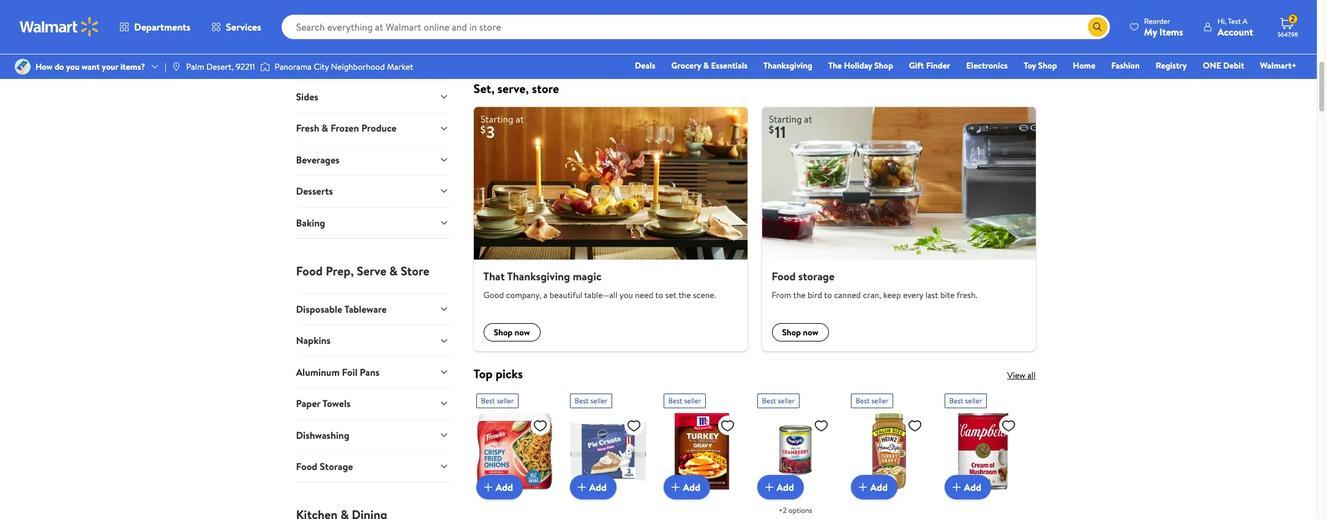 Task type: vqa. For each thing, say whether or not it's contained in the screenshot.
Deals
yes



Task type: locate. For each thing, give the bounding box(es) containing it.
6 seller from the left
[[966, 396, 983, 406]]

product group
[[476, 389, 553, 519], [570, 389, 647, 519], [664, 389, 740, 519], [757, 389, 834, 519], [851, 389, 928, 519], [945, 389, 1021, 519]]

grocery & essentials link
[[666, 59, 753, 72]]

1 add to cart image from the left
[[481, 480, 496, 495]]

add for add to cart image related to 'french's original crispy fried onions, 6 oz salad toppings' image
[[496, 481, 513, 494]]

you
[[66, 61, 80, 73], [620, 289, 633, 301]]

1 horizontal spatial  image
[[171, 62, 181, 72]]

now down company,
[[515, 326, 530, 339]]

add button for heinz homestyle turkey gravy value size, 18 oz jar image
[[851, 475, 898, 500]]

1 horizontal spatial produce
[[882, 51, 917, 64]]

1 vertical spatial list
[[466, 106, 1043, 351]]

1 shop now from the left
[[494, 326, 530, 339]]

6 add from the left
[[964, 481, 982, 494]]

2 now from the left
[[803, 326, 819, 339]]

add button for ocean spray jellied cranberry sauce, 14 oz can 'image'
[[757, 475, 804, 500]]

beverages
[[973, 51, 1017, 64], [296, 153, 340, 167]]

thanksgiving up a
[[507, 269, 570, 284]]

1 horizontal spatial shop now
[[783, 326, 819, 339]]

seller for first product group
[[497, 396, 514, 406]]

you inside the that thanksgiving magic good company, a beautiful table—all you need to set the scene.
[[620, 289, 633, 301]]

4 add to cart image from the left
[[950, 480, 964, 495]]

hi,
[[1218, 16, 1227, 26]]

1 horizontal spatial thanksgiving
[[764, 59, 813, 72]]

1 horizontal spatial beverages
[[973, 51, 1017, 64]]

frozen
[[331, 122, 359, 135]]

0 horizontal spatial thanksgiving
[[507, 269, 570, 284]]

3 best seller from the left
[[669, 396, 702, 406]]

my
[[1145, 25, 1158, 38]]

1 vertical spatial you
[[620, 289, 633, 301]]

keep
[[884, 289, 901, 301]]

6 best from the left
[[950, 396, 964, 406]]

the inside the that thanksgiving magic good company, a beautiful table—all you need to set the scene.
[[679, 289, 691, 301]]

1 vertical spatial desserts
[[296, 185, 333, 198]]

to left set
[[656, 289, 664, 301]]

set, serve, store
[[474, 80, 559, 97]]

add to favorites list, ocean spray jellied cranberry sauce, 14 oz can image
[[814, 418, 829, 434]]

the left bird
[[794, 289, 806, 301]]

gift
[[910, 59, 925, 72]]

best up campbell's condensed cream of mushroom soup, 10.5 oz can image
[[950, 396, 964, 406]]

list containing mains
[[466, 0, 1043, 65]]

beverages inside dropdown button
[[296, 153, 340, 167]]

to right bird
[[824, 289, 833, 301]]

seller for 3rd product group from the left
[[685, 396, 702, 406]]

5 seller from the left
[[872, 396, 889, 406]]

4 best from the left
[[762, 396, 776, 406]]

the right set
[[679, 289, 691, 301]]

how do you want your items?
[[36, 61, 145, 73]]

1 list from the top
[[466, 0, 1043, 65]]

2 to from the left
[[824, 289, 833, 301]]

2 shop now from the left
[[783, 326, 819, 339]]

3 best from the left
[[669, 396, 683, 406]]

food left prep,
[[296, 263, 323, 279]]

1 horizontal spatial add to cart image
[[669, 480, 683, 495]]

1 horizontal spatial the
[[794, 289, 806, 301]]

desserts
[[785, 51, 822, 64], [296, 185, 333, 198]]

last
[[926, 289, 939, 301]]

5 add from the left
[[871, 481, 888, 494]]

3 add button from the left
[[664, 475, 711, 500]]

0 horizontal spatial desserts
[[296, 185, 333, 198]]

& inside dropdown button
[[322, 122, 328, 135]]

best seller up campbell's condensed cream of mushroom soup, 10.5 oz can image
[[950, 396, 983, 406]]

best seller for 3rd product group from the left
[[669, 396, 702, 406]]

 image right |
[[171, 62, 181, 72]]

to inside the that thanksgiving magic good company, a beautiful table—all you need to set the scene.
[[656, 289, 664, 301]]

2 best seller from the left
[[575, 396, 608, 406]]

0 horizontal spatial to
[[656, 289, 664, 301]]

2 seller from the left
[[591, 396, 608, 406]]

add to cart image
[[575, 480, 590, 495], [669, 480, 683, 495]]

mains
[[502, 51, 527, 64]]

to
[[656, 289, 664, 301], [824, 289, 833, 301]]

shop now down bird
[[783, 326, 819, 339]]

seller for second product group from the left
[[591, 396, 608, 406]]

thanksgiving left the
[[764, 59, 813, 72]]

fresh
[[296, 122, 319, 135]]

1 now from the left
[[515, 326, 530, 339]]

3 seller from the left
[[685, 396, 702, 406]]

shop inside that thanksgiving magic 'list item'
[[494, 326, 513, 339]]

walmart image
[[20, 17, 99, 37]]

napkins button
[[296, 325, 449, 356]]

best seller for second product group from the left
[[575, 396, 608, 406]]

every
[[903, 289, 924, 301]]

seller up campbell's condensed cream of mushroom soup, 10.5 oz can image
[[966, 396, 983, 406]]

0 vertical spatial list
[[466, 0, 1043, 65]]

$647.98
[[1278, 30, 1299, 39]]

best for 3rd product group from the left
[[669, 396, 683, 406]]

6 product group from the left
[[945, 389, 1021, 519]]

best up ocean spray jellied cranberry sauce, 14 oz can 'image'
[[762, 396, 776, 406]]

account
[[1218, 25, 1254, 38]]

ocean spray jellied cranberry sauce, 14 oz can image
[[757, 413, 834, 490]]

4 best seller from the left
[[762, 396, 795, 406]]

1 add to cart image from the left
[[575, 480, 590, 495]]

toy shop
[[1024, 59, 1058, 72]]

food for food storage from the bird to canned cran, keep every last bite fresh.
[[772, 269, 796, 284]]

all
[[1028, 369, 1036, 382]]

now inside that thanksgiving magic 'list item'
[[515, 326, 530, 339]]

store
[[532, 80, 559, 97]]

& right fresh
[[322, 122, 328, 135]]

1 add button from the left
[[476, 475, 523, 500]]

4 product group from the left
[[757, 389, 834, 519]]

0 horizontal spatial now
[[515, 326, 530, 339]]

storage
[[320, 460, 353, 473]]

now down bird
[[803, 326, 819, 339]]

2 horizontal spatial &
[[704, 59, 709, 72]]

food inside "dropdown button"
[[296, 460, 318, 473]]

food
[[296, 263, 323, 279], [772, 269, 796, 284], [296, 460, 318, 473]]

1 vertical spatial produce
[[362, 122, 397, 135]]

add button for 'french's original crispy fried onions, 6 oz salad toppings' image
[[476, 475, 523, 500]]

1 horizontal spatial now
[[803, 326, 819, 339]]

you right do
[[66, 61, 80, 73]]

beverages left toy
[[973, 51, 1017, 64]]

need
[[635, 289, 654, 301]]

2 the from the left
[[794, 289, 806, 301]]

toy
[[1024, 59, 1037, 72]]

0 vertical spatial &
[[704, 59, 709, 72]]

panorama city neighborhood market
[[275, 61, 414, 73]]

best up heinz homestyle turkey gravy value size, 18 oz jar image
[[856, 396, 870, 406]]

1 vertical spatial thanksgiving
[[507, 269, 570, 284]]

2 add button from the left
[[570, 475, 617, 500]]

1 vertical spatial &
[[322, 122, 328, 135]]

the inside food storage from the bird to canned cran, keep every last bite fresh.
[[794, 289, 806, 301]]

the
[[829, 59, 842, 72]]

shop now for thanksgiving
[[494, 326, 530, 339]]

electronics
[[967, 59, 1008, 72]]

add to cart image for ocean spray jellied cranberry sauce, 14 oz can 'image'
[[762, 480, 777, 495]]

food inside food storage from the bird to canned cran, keep every last bite fresh.
[[772, 269, 796, 284]]

&
[[704, 59, 709, 72], [322, 122, 328, 135], [390, 263, 398, 279]]

1 horizontal spatial to
[[824, 289, 833, 301]]

set,
[[474, 80, 495, 97]]

sides link
[[666, 0, 748, 65]]

add to cart image for heinz homestyle turkey gravy value size, 18 oz jar image
[[856, 480, 871, 495]]

a
[[544, 289, 548, 301]]

food storage list item
[[755, 106, 1043, 351]]

add for mccormick gravy mix - turkey naturally flavored, 0.87 oz gravies "image" at the bottom right of page add to cart icon
[[683, 481, 701, 494]]

shop down good
[[494, 326, 513, 339]]

shop now inside that thanksgiving magic 'list item'
[[494, 326, 530, 339]]

best seller up mccormick gravy mix - turkey naturally flavored, 0.87 oz gravies "image" at the bottom right of page
[[669, 396, 702, 406]]

4 seller from the left
[[778, 396, 795, 406]]

add to cart image
[[481, 480, 496, 495], [762, 480, 777, 495], [856, 480, 871, 495], [950, 480, 964, 495]]

dishwashing button
[[296, 419, 449, 451]]

2 add to cart image from the left
[[762, 480, 777, 495]]

Walmart Site-Wide search field
[[282, 15, 1110, 39]]

serve,
[[498, 80, 529, 97]]

market
[[387, 61, 414, 73]]

0 horizontal spatial add to cart image
[[575, 480, 590, 495]]

panorama
[[275, 61, 312, 73]]

test
[[1229, 16, 1242, 26]]

add for add to cart icon related to pillsbury frozen pie crust, deep dish, two 9-inch pie crusts & pans, 2 ct, 12 oz image
[[590, 481, 607, 494]]

pillsbury frozen pie crust, deep dish, two 9-inch pie crusts & pans, 2 ct, 12 oz image
[[570, 413, 647, 490]]

best seller up heinz homestyle turkey gravy value size, 18 oz jar image
[[856, 396, 889, 406]]

add to favorites list, mccormick gravy mix - turkey naturally flavored, 0.87 oz gravies image
[[721, 418, 735, 434]]

2 add to cart image from the left
[[669, 480, 683, 495]]

mains link
[[474, 0, 555, 65]]

home
[[1074, 59, 1096, 72]]

seller up pillsbury frozen pie crust, deep dish, two 9-inch pie crusts & pans, 2 ct, 12 oz image
[[591, 396, 608, 406]]

disposable tableware
[[296, 303, 387, 316]]

food prep, serve & store
[[296, 263, 430, 279]]

4 add button from the left
[[757, 475, 804, 500]]

best for first product group
[[481, 396, 495, 406]]

 image
[[15, 59, 31, 75], [171, 62, 181, 72]]

produce inside produce "link"
[[882, 51, 917, 64]]

best seller up pillsbury frozen pie crust, deep dish, two 9-inch pie crusts & pans, 2 ct, 12 oz image
[[575, 396, 608, 406]]

0 vertical spatial thanksgiving
[[764, 59, 813, 72]]

best up pillsbury frozen pie crust, deep dish, two 9-inch pie crusts & pans, 2 ct, 12 oz image
[[575, 396, 589, 406]]

5 best seller from the left
[[856, 396, 889, 406]]

seller up heinz homestyle turkey gravy value size, 18 oz jar image
[[872, 396, 889, 406]]

services button
[[201, 12, 272, 42]]

best down the top
[[481, 396, 495, 406]]

gift finder link
[[904, 59, 956, 72]]

1 to from the left
[[656, 289, 664, 301]]

3 add from the left
[[683, 481, 701, 494]]

thanksgiving
[[764, 59, 813, 72], [507, 269, 570, 284]]

0 vertical spatial you
[[66, 61, 80, 73]]

0 horizontal spatial sides
[[296, 90, 319, 104]]

1 the from the left
[[679, 289, 691, 301]]

food for food prep, serve & store
[[296, 263, 323, 279]]

6 best seller from the left
[[950, 396, 983, 406]]

2 vertical spatial &
[[390, 263, 398, 279]]

seller down picks
[[497, 396, 514, 406]]

2 best from the left
[[575, 396, 589, 406]]

0 horizontal spatial &
[[322, 122, 328, 135]]

fashion
[[1112, 59, 1140, 72]]

0 vertical spatial sides
[[696, 51, 718, 64]]

1 add from the left
[[496, 481, 513, 494]]

0 vertical spatial beverages
[[973, 51, 1017, 64]]

desert,
[[206, 61, 234, 73]]

1 vertical spatial beverages
[[296, 153, 340, 167]]

campbell's condensed cream of mushroom soup, 10.5 oz can image
[[945, 413, 1021, 490]]

 image left the how
[[15, 59, 31, 75]]

5 add button from the left
[[851, 475, 898, 500]]

shop now inside 'food storage' list item
[[783, 326, 819, 339]]

baking
[[296, 216, 325, 229]]

0 horizontal spatial the
[[679, 289, 691, 301]]

desserts left the
[[785, 51, 822, 64]]

0 horizontal spatial produce
[[362, 122, 397, 135]]

& left store
[[390, 263, 398, 279]]

search icon image
[[1093, 22, 1103, 32]]

food left "storage"
[[296, 460, 318, 473]]

2 add from the left
[[590, 481, 607, 494]]

aluminum foil pans button
[[296, 356, 449, 388]]

4 add from the left
[[777, 481, 795, 494]]

1 best seller from the left
[[481, 396, 514, 406]]

registry
[[1156, 59, 1188, 72]]

desserts up baking
[[296, 185, 333, 198]]

seller up mccormick gravy mix - turkey naturally flavored, 0.87 oz gravies "image" at the bottom right of page
[[685, 396, 702, 406]]

that thanksgiving magic list item
[[466, 106, 755, 351]]

0 horizontal spatial  image
[[15, 59, 31, 75]]

seller up ocean spray jellied cranberry sauce, 14 oz can 'image'
[[778, 396, 795, 406]]

food up from
[[772, 269, 796, 284]]

beverages down fresh
[[296, 153, 340, 167]]

add button for pillsbury frozen pie crust, deep dish, two 9-inch pie crusts & pans, 2 ct, 12 oz image
[[570, 475, 617, 500]]

1 horizontal spatial you
[[620, 289, 633, 301]]

fresh & frozen produce
[[296, 122, 397, 135]]

mccormick gravy mix - turkey naturally flavored, 0.87 oz gravies image
[[664, 413, 740, 490]]

1 vertical spatial sides
[[296, 90, 319, 104]]

now inside 'food storage' list item
[[803, 326, 819, 339]]

5 best from the left
[[856, 396, 870, 406]]

shop now for storage
[[783, 326, 819, 339]]

baking button
[[296, 207, 449, 238]]

0 vertical spatial desserts
[[785, 51, 822, 64]]

debit
[[1224, 59, 1245, 72]]

you left need
[[620, 289, 633, 301]]

best for fourth product group from left
[[762, 396, 776, 406]]

best
[[481, 396, 495, 406], [575, 396, 589, 406], [669, 396, 683, 406], [762, 396, 776, 406], [856, 396, 870, 406], [950, 396, 964, 406]]

list
[[466, 0, 1043, 65], [466, 106, 1043, 351]]

best seller up ocean spray jellied cranberry sauce, 14 oz can 'image'
[[762, 396, 795, 406]]

3 add to cart image from the left
[[856, 480, 871, 495]]

disposable
[[296, 303, 342, 316]]

seller for second product group from the right
[[872, 396, 889, 406]]

top picks
[[474, 366, 523, 382]]

0 horizontal spatial beverages
[[296, 153, 340, 167]]

one
[[1204, 59, 1222, 72]]

seller
[[497, 396, 514, 406], [591, 396, 608, 406], [685, 396, 702, 406], [778, 396, 795, 406], [872, 396, 889, 406], [966, 396, 983, 406]]

 image
[[260, 61, 270, 73]]

now
[[515, 326, 530, 339], [803, 326, 819, 339]]

shop now
[[494, 326, 530, 339], [783, 326, 819, 339]]

0 horizontal spatial shop now
[[494, 326, 530, 339]]

now for storage
[[803, 326, 819, 339]]

the
[[679, 289, 691, 301], [794, 289, 806, 301]]

the holiday shop link
[[823, 59, 899, 72]]

best up mccormick gravy mix - turkey naturally flavored, 0.87 oz gravies "image" at the bottom right of page
[[669, 396, 683, 406]]

walmart+ link
[[1255, 59, 1303, 72]]

picks
[[496, 366, 523, 382]]

shop now down company,
[[494, 326, 530, 339]]

add to favorites list, pillsbury frozen pie crust, deep dish, two 9-inch pie crusts & pans, 2 ct, 12 oz image
[[627, 418, 642, 434]]

0 vertical spatial produce
[[882, 51, 917, 64]]

1 best from the left
[[481, 396, 495, 406]]

one debit
[[1204, 59, 1245, 72]]

shop down from
[[783, 326, 801, 339]]

foil
[[342, 366, 358, 379]]

6 add button from the left
[[945, 475, 992, 500]]

1 seller from the left
[[497, 396, 514, 406]]

best seller down top picks
[[481, 396, 514, 406]]

2 list from the top
[[466, 106, 1043, 351]]

storage
[[799, 269, 835, 284]]

cran,
[[863, 289, 882, 301]]

5 product group from the left
[[851, 389, 928, 519]]

& right grocery
[[704, 59, 709, 72]]



Task type: describe. For each thing, give the bounding box(es) containing it.
1 product group from the left
[[476, 389, 553, 519]]

add to cart image for 'french's original crispy fried onions, 6 oz salad toppings' image
[[481, 480, 496, 495]]

add button for mccormick gravy mix - turkey naturally flavored, 0.87 oz gravies "image" at the bottom right of page
[[664, 475, 711, 500]]

a
[[1243, 16, 1248, 26]]

0 horizontal spatial you
[[66, 61, 80, 73]]

2 $647.98
[[1278, 14, 1299, 39]]

desserts inside dropdown button
[[296, 185, 333, 198]]

add for ocean spray jellied cranberry sauce, 14 oz can 'image' add to cart image
[[777, 481, 795, 494]]

food storage from the bird to canned cran, keep every last bite fresh.
[[772, 269, 978, 301]]

deals
[[635, 59, 656, 72]]

towels
[[323, 397, 351, 411]]

that thanksgiving magic good company, a beautiful table—all you need to set the scene.
[[484, 269, 716, 301]]

food storage button
[[296, 451, 449, 482]]

departments
[[134, 20, 191, 34]]

|
[[165, 61, 167, 73]]

thanksgiving inside the that thanksgiving magic good company, a beautiful table—all you need to set the scene.
[[507, 269, 570, 284]]

top
[[474, 366, 493, 382]]

best seller for first product group
[[481, 396, 514, 406]]

desserts button
[[296, 175, 449, 207]]

best seller for fourth product group from left
[[762, 396, 795, 406]]

want
[[82, 61, 100, 73]]

list containing that thanksgiving magic
[[466, 106, 1043, 351]]

pantry
[[597, 51, 625, 64]]

napkins
[[296, 334, 331, 348]]

to inside food storage from the bird to canned cran, keep every last bite fresh.
[[824, 289, 833, 301]]

fresh.
[[957, 289, 978, 301]]

now for thanksgiving
[[515, 326, 530, 339]]

your
[[102, 61, 118, 73]]

shop inside 'food storage' list item
[[783, 326, 801, 339]]

+2
[[779, 505, 787, 516]]

grocery & essentials
[[672, 59, 748, 72]]

shop right holiday
[[875, 59, 894, 72]]

aluminum foil pans
[[296, 366, 380, 379]]

view all link
[[1008, 369, 1036, 382]]

best seller for second product group from the right
[[856, 396, 889, 406]]

add to favorites list, french's original crispy fried onions, 6 oz salad toppings image
[[533, 418, 548, 434]]

options
[[789, 505, 813, 516]]

shop right toy
[[1039, 59, 1058, 72]]

set
[[666, 289, 677, 301]]

best for second product group from the right
[[856, 396, 870, 406]]

registry link
[[1151, 59, 1193, 72]]

heinz homestyle turkey gravy value size, 18 oz jar image
[[851, 413, 928, 490]]

best seller for sixth product group
[[950, 396, 983, 406]]

2 product group from the left
[[570, 389, 647, 519]]

+2 options
[[779, 505, 813, 516]]

aluminum
[[296, 366, 340, 379]]

from
[[772, 289, 792, 301]]

palm
[[186, 61, 204, 73]]

canned
[[835, 289, 861, 301]]

grocery
[[672, 59, 702, 72]]

add to favorites list, campbell's condensed cream of mushroom soup, 10.5 oz can image
[[1002, 418, 1017, 434]]

beautiful
[[550, 289, 583, 301]]

 image for how
[[15, 59, 31, 75]]

fashion link
[[1106, 59, 1146, 72]]

disposable tableware button
[[296, 293, 449, 325]]

departments button
[[109, 12, 201, 42]]

sides button
[[296, 81, 449, 112]]

& for fresh
[[322, 122, 328, 135]]

1 horizontal spatial sides
[[696, 51, 718, 64]]

scene.
[[693, 289, 716, 301]]

paper
[[296, 397, 321, 411]]

finder
[[927, 59, 951, 72]]

Search search field
[[282, 15, 1110, 39]]

 image for palm
[[171, 62, 181, 72]]

magic
[[573, 269, 602, 284]]

pans
[[360, 366, 380, 379]]

produce link
[[858, 0, 940, 65]]

beverages link
[[955, 0, 1036, 65]]

fresh & frozen produce button
[[296, 112, 449, 144]]

home link
[[1068, 59, 1102, 72]]

produce inside fresh & frozen produce dropdown button
[[362, 122, 397, 135]]

one debit link
[[1198, 59, 1250, 72]]

food for food storage
[[296, 460, 318, 473]]

thanksgiving inside thanksgiving link
[[764, 59, 813, 72]]

92211
[[236, 61, 255, 73]]

3 product group from the left
[[664, 389, 740, 519]]

sides inside 'dropdown button'
[[296, 90, 319, 104]]

reorder my items
[[1145, 16, 1184, 38]]

tableware
[[345, 303, 387, 316]]

add button for campbell's condensed cream of mushroom soup, 10.5 oz can image
[[945, 475, 992, 500]]

essentials
[[711, 59, 748, 72]]

services
[[226, 20, 261, 34]]

dishwashing
[[296, 429, 350, 442]]

add to cart image for campbell's condensed cream of mushroom soup, 10.5 oz can image
[[950, 480, 964, 495]]

electronics link
[[961, 59, 1014, 72]]

best for second product group from the left
[[575, 396, 589, 406]]

add to cart image for pillsbury frozen pie crust, deep dish, two 9-inch pie crusts & pans, 2 ct, 12 oz image
[[575, 480, 590, 495]]

2
[[1292, 14, 1295, 24]]

add for add to cart image corresponding to heinz homestyle turkey gravy value size, 18 oz jar image
[[871, 481, 888, 494]]

view all
[[1008, 369, 1036, 382]]

beverages button
[[296, 144, 449, 175]]

add to cart image for mccormick gravy mix - turkey naturally flavored, 0.87 oz gravies "image" at the bottom right of page
[[669, 480, 683, 495]]

add to favorites list, heinz homestyle turkey gravy value size, 18 oz jar image
[[908, 418, 923, 434]]

desserts link
[[762, 0, 844, 65]]

seller for fourth product group from left
[[778, 396, 795, 406]]

serve
[[357, 263, 387, 279]]

table—all
[[585, 289, 618, 301]]

french's original crispy fried onions, 6 oz salad toppings image
[[476, 413, 553, 490]]

pantry link
[[570, 0, 651, 65]]

thanksgiving link
[[758, 59, 818, 72]]

toy shop link
[[1019, 59, 1063, 72]]

that
[[484, 269, 505, 284]]

items?
[[120, 61, 145, 73]]

holiday
[[844, 59, 873, 72]]

& for grocery
[[704, 59, 709, 72]]

seller for sixth product group
[[966, 396, 983, 406]]

deals link
[[630, 59, 661, 72]]

add for campbell's condensed cream of mushroom soup, 10.5 oz can image add to cart image
[[964, 481, 982, 494]]

good
[[484, 289, 504, 301]]

bird
[[808, 289, 823, 301]]

do
[[55, 61, 64, 73]]

1 horizontal spatial &
[[390, 263, 398, 279]]

1 horizontal spatial desserts
[[785, 51, 822, 64]]

view
[[1008, 369, 1026, 382]]

best for sixth product group
[[950, 396, 964, 406]]

items
[[1160, 25, 1184, 38]]



